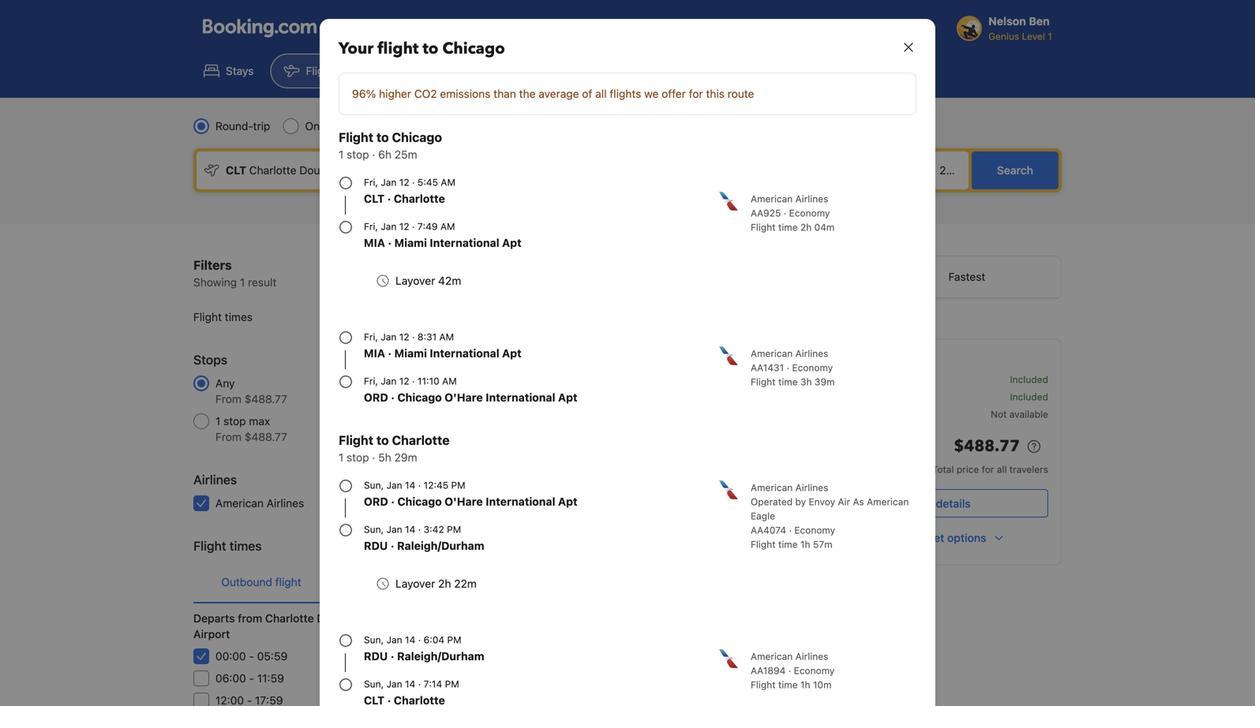 Task type: locate. For each thing, give the bounding box(es) containing it.
3 fri, from the top
[[364, 332, 378, 343]]

$488.77 region
[[830, 434, 1048, 463]]

to for chicago
[[376, 130, 389, 145]]

time down the aa1894
[[778, 680, 798, 691]]

0 vertical spatial as
[[694, 470, 705, 481]]

time
[[778, 222, 798, 233], [778, 377, 798, 388], [778, 539, 798, 550], [778, 680, 798, 691]]

$488.77 up total price for all travelers
[[954, 436, 1020, 457]]

1 vertical spatial air
[[838, 496, 850, 508]]

rdu up sun, jan 14 · 7:14 pm
[[364, 650, 388, 663]]

1 horizontal spatial envoy
[[809, 496, 835, 508]]

fri, inside fri, jan 12 · 8:31 am mia · miami international apt
[[364, 332, 378, 343]]

jan up clt
[[381, 177, 397, 188]]

american airlines, operated by envoy air as american eagle
[[510, 470, 777, 481]]

miami for fri, jan 12 · 8:31 am mia · miami international apt
[[394, 347, 427, 360]]

charlotte inside departs from charlotte douglas international airport
[[265, 612, 314, 625]]

for right price
[[982, 464, 994, 475]]

all right of
[[595, 87, 607, 100]]

booking.com logo image
[[203, 19, 317, 37], [203, 19, 317, 37]]

fri, down clt
[[364, 221, 378, 232]]

3 sun, from the top
[[364, 635, 384, 646]]

0 vertical spatial mia
[[364, 236, 385, 249]]

1 vertical spatial stop
[[223, 415, 246, 428]]

96%
[[352, 87, 376, 100]]

airlines inside american airlines aa925 · economy flight time 2h 04m
[[795, 193, 828, 204]]

1 american airlines image from the top
[[719, 481, 738, 500]]

jan
[[381, 177, 397, 188], [381, 221, 397, 232], [381, 332, 397, 343], [775, 373, 791, 384], [381, 376, 397, 387], [386, 480, 402, 491], [386, 524, 402, 535], [386, 635, 402, 646], [386, 679, 402, 690]]

2 fri, from the top
[[364, 221, 378, 232]]

jan inside the "fri, jan 12 · 5:45 am clt · charlotte"
[[381, 177, 397, 188]]

0 vertical spatial american airlines
[[510, 399, 588, 410]]

chicago inside fri, jan 12 · 11:10 am ord · chicago o'hare international apt
[[397, 391, 442, 404]]

sun, for sun, jan 14 · 7:14 pm
[[364, 679, 384, 690]]

sun, down 5h
[[364, 480, 384, 491]]

· inside american airlines aa1431 · economy flight time 3h 39m
[[787, 362, 789, 373]]

ord inside fri, jan 12 · 11:10 am ord · chicago o'hare international apt
[[364, 391, 388, 404]]

2 from from the top
[[215, 431, 242, 444]]

raleigh/durham for sun, jan 14 · 6:04 pm rdu · raleigh/durham
[[397, 650, 484, 663]]

time right the .
[[778, 377, 798, 388]]

miami
[[394, 236, 427, 249], [394, 347, 427, 360]]

fri, inside fri, jan 12 · 7:49 am mia · miami international apt
[[364, 221, 378, 232]]

1 vertical spatial eagle
[[751, 511, 775, 522]]

from
[[215, 393, 242, 406], [215, 431, 242, 444]]

jan for sun, jan 14 · 6:04 pm rdu · raleigh/durham
[[386, 635, 402, 646]]

$488.77 up max on the left bottom of page
[[245, 393, 287, 406]]

american airlines image
[[719, 481, 738, 500], [719, 650, 738, 669]]

time down aa4074
[[778, 539, 798, 550]]

times down the result at the top left of the page
[[225, 311, 253, 324]]

2 american airlines image from the top
[[719, 650, 738, 669]]

0 horizontal spatial 11:10
[[417, 376, 439, 387]]

jan down fri, jan 12 · 8:31 am mia · miami international apt
[[381, 376, 397, 387]]

1 rdu from the top
[[364, 540, 388, 553]]

flight times up outbound
[[193, 539, 262, 554]]

fri, jan 12 · 7:49 am mia · miami international apt
[[364, 221, 522, 249]]

1h left '10m'
[[800, 680, 810, 691]]

higher
[[379, 87, 411, 100]]

flight inside flight to charlotte 1 stop · 5h 29m
[[339, 433, 373, 448]]

flight + hotel
[[392, 64, 460, 77]]

chicago up hotel
[[442, 38, 505, 60]]

00:00
[[215, 650, 246, 663]]

to up 5h
[[376, 433, 389, 448]]

0 vertical spatial for
[[689, 87, 703, 100]]

0 vertical spatial ord
[[747, 373, 767, 384]]

stop for flight to chicago
[[347, 148, 369, 161]]

1 vertical spatial as
[[853, 496, 864, 508]]

economy for miami international apt
[[792, 362, 833, 373]]

envoy for operated
[[649, 470, 676, 481]]

1 vertical spatial 11:10
[[417, 376, 439, 387]]

charlotte up 29m at the left
[[392, 433, 450, 448]]

2 vertical spatial to
[[376, 433, 389, 448]]

0 vertical spatial by
[[636, 470, 647, 481]]

eagle up aa4074
[[751, 511, 775, 522]]

charlotte inside flight to charlotte 1 stop · 5h 29m
[[392, 433, 450, 448]]

chicago down 12:45
[[397, 495, 442, 508]]

economy inside american airlines aa1431 · economy flight time 3h 39m
[[792, 362, 833, 373]]

0 vertical spatial charlotte
[[394, 192, 445, 205]]

to up 6h
[[376, 130, 389, 145]]

4 time from the top
[[778, 680, 798, 691]]

1 vertical spatial airport
[[193, 628, 230, 641]]

view details
[[908, 497, 971, 510]]

time inside 'american airlines aa1894 · economy flight time 1h 10m'
[[778, 680, 798, 691]]

raleigh/durham inside sun, jan 14 · 6:04 pm rdu · raleigh/durham
[[397, 650, 484, 663]]

stop
[[347, 148, 369, 161], [223, 415, 246, 428], [347, 451, 369, 464]]

fri, up flight to charlotte 1 stop · 5h 29m
[[364, 376, 378, 387]]

am inside fri, jan 12 · 8:31 am mia · miami international apt
[[439, 332, 454, 343]]

12:45
[[424, 480, 448, 491]]

2 vertical spatial ord
[[364, 495, 388, 508]]

showing
[[193, 276, 237, 289]]

international inside sun, jan 14 · 12:45 pm ord · chicago o'hare international apt
[[486, 495, 555, 508]]

stop inside flight to chicago 1 stop · 6h 25m
[[347, 148, 369, 161]]

0 vertical spatial flight times
[[193, 311, 253, 324]]

sun, for sun, jan 14 · 3:42 pm rdu · raleigh/durham
[[364, 524, 384, 535]]

12 left "8:31"
[[399, 332, 409, 343]]

2 sun, from the top
[[364, 524, 384, 535]]

3 time from the top
[[778, 539, 798, 550]]

2 miami from the top
[[394, 347, 427, 360]]

319
[[446, 672, 465, 685]]

12 inside fri, jan 12 · 7:49 am mia · miami international apt
[[399, 221, 409, 232]]

1 horizontal spatial all
[[997, 464, 1007, 475]]

1 vertical spatial american airlines image
[[719, 347, 738, 365]]

1 horizontal spatial 11:10
[[750, 354, 781, 369]]

charlotte right from
[[265, 612, 314, 625]]

1 vertical spatial from
[[215, 431, 242, 444]]

one-
[[305, 120, 331, 133]]

as
[[694, 470, 705, 481], [853, 496, 864, 508]]

economy up 3h in the right of the page
[[792, 362, 833, 373]]

1 vertical spatial -
[[249, 672, 254, 685]]

am inside fri, jan 12 · 7:49 am mia · miami international apt
[[440, 221, 455, 232]]

1 vertical spatial american airlines image
[[719, 650, 738, 669]]

sun, left the 7:14
[[364, 679, 384, 690]]

0 vertical spatial air
[[679, 470, 691, 481]]

by inside american airlines operated by envoy air as american eagle aa4074 · economy flight time 1h 57m
[[795, 496, 806, 508]]

layover 2h 22m
[[395, 577, 477, 590]]

jan for fri, jan 12 · 8:31 am mia · miami international apt
[[381, 332, 397, 343]]

1 vertical spatial raleigh/durham
[[397, 650, 484, 663]]

from inside the any from $488.77
[[215, 393, 242, 406]]

sun, for sun, jan 14 · 12:45 pm ord · chicago o'hare international apt
[[364, 480, 384, 491]]

12 inside the "fri, jan 12 · 5:45 am clt · charlotte"
[[399, 177, 409, 188]]

2 layover from the top
[[395, 577, 435, 590]]

0 horizontal spatial american airlines
[[215, 497, 304, 510]]

1 vertical spatial ord
[[364, 391, 388, 404]]

12 left 39m
[[794, 373, 804, 384]]

to up +
[[423, 38, 438, 60]]

14 left 12:45
[[405, 480, 415, 491]]

jan for fri, jan 12 · 5:45 am clt · charlotte
[[381, 177, 397, 188]]

return flight button
[[329, 562, 465, 603]]

main cabin fare:
[[830, 354, 903, 365]]

flight times down showing on the left
[[193, 311, 253, 324]]

raleigh/durham down 6:04
[[397, 650, 484, 663]]

for left this
[[689, 87, 703, 100]]

air inside american airlines operated by envoy air as american eagle aa4074 · economy flight time 1h 57m
[[838, 496, 850, 508]]

1 14 from the top
[[405, 480, 415, 491]]

time down the aa925
[[778, 222, 798, 233]]

american airlines image left aa1431
[[719, 347, 738, 365]]

5:45
[[417, 177, 438, 188]]

0 horizontal spatial air
[[679, 470, 691, 481]]

0 horizontal spatial airport
[[193, 628, 230, 641]]

o'hare
[[445, 391, 483, 404], [445, 495, 483, 508]]

raleigh/durham down 3:42
[[397, 540, 484, 553]]

sun, jan 14 · 3:42 pm rdu · raleigh/durham
[[364, 524, 484, 553]]

o'hare inside sun, jan 14 · 12:45 pm ord · chicago o'hare international apt
[[445, 495, 483, 508]]

charlotte
[[394, 192, 445, 205], [392, 433, 450, 448], [265, 612, 314, 625]]

7:14
[[424, 679, 442, 690]]

american airlines image left the aa925
[[719, 192, 738, 211]]

time for raleigh/durham
[[778, 680, 798, 691]]

american airlines up airlines,
[[510, 399, 588, 410]]

1 horizontal spatial for
[[982, 464, 994, 475]]

· inside flight to chicago 1 stop · 6h 25m
[[372, 148, 375, 161]]

1 sun, from the top
[[364, 480, 384, 491]]

3 14 from the top
[[405, 635, 415, 646]]

mia for fri, jan 12 · 8:31 am mia · miami international apt
[[364, 347, 385, 360]]

flight
[[392, 64, 420, 77], [339, 130, 373, 145], [751, 222, 776, 233], [193, 311, 222, 324], [751, 377, 776, 388], [339, 433, 373, 448], [193, 539, 226, 554], [751, 539, 776, 550], [751, 680, 776, 691]]

o'hare down 771
[[445, 391, 483, 404]]

sun, for sun, jan 14 · 6:04 pm rdu · raleigh/durham
[[364, 635, 384, 646]]

rentals
[[533, 64, 571, 77]]

14 left 6:04
[[405, 635, 415, 646]]

american airlines
[[510, 399, 588, 410], [215, 497, 304, 510]]

2h left '22m'
[[438, 577, 451, 590]]

hotel
[[433, 64, 460, 77]]

miami inside fri, jan 12 · 8:31 am mia · miami international apt
[[394, 347, 427, 360]]

· inside american airlines aa925 · economy flight time 2h 04m
[[784, 208, 786, 219]]

all left the 'travelers'
[[997, 464, 1007, 475]]

car rentals
[[512, 64, 571, 77]]

1 vertical spatial included
[[1010, 392, 1048, 403]]

departs from charlotte douglas international airport
[[193, 612, 428, 641]]

am inside fri, jan 12 · 11:10 am ord · chicago o'hare international apt
[[442, 376, 457, 387]]

0 vertical spatial layover
[[395, 274, 435, 287]]

sun, jan 14 · 7:14 pm
[[364, 679, 459, 690]]

0 vertical spatial miami
[[394, 236, 427, 249]]

pm up reset
[[447, 524, 461, 535]]

12 for fri, jan 12 · 8:31 am mia · miami international apt
[[399, 332, 409, 343]]

06:00 - 11:59
[[215, 672, 284, 685]]

2 14 from the top
[[405, 524, 415, 535]]

stays link
[[190, 54, 267, 88]]

mia inside fri, jan 12 · 7:49 am mia · miami international apt
[[364, 236, 385, 249]]

your flight to chicago dialog
[[301, 0, 954, 706]]

1h left 57m
[[800, 539, 810, 550]]

envoy inside american airlines operated by envoy air as american eagle aa4074 · economy flight time 1h 57m
[[809, 496, 835, 508]]

jan left 6:04
[[386, 635, 402, 646]]

1 down any
[[215, 415, 220, 428]]

2 o'hare from the top
[[445, 495, 483, 508]]

stop left max on the left bottom of page
[[223, 415, 246, 428]]

flight right return
[[402, 576, 429, 589]]

chicago down fri, jan 12 · 8:31 am mia · miami international apt
[[397, 391, 442, 404]]

1 1h from the top
[[800, 539, 810, 550]]

american airlines aa1431 · economy flight time 3h 39m
[[751, 348, 835, 388]]

0 horizontal spatial as
[[694, 470, 705, 481]]

chicago up the 25m on the left of the page
[[392, 130, 442, 145]]

pm right 12:45
[[451, 480, 465, 491]]

by
[[636, 470, 647, 481], [795, 496, 806, 508]]

explore ticket options
[[873, 532, 986, 545]]

rdu for sun, jan 14 · 6:04 pm rdu · raleigh/durham
[[364, 650, 388, 663]]

14 inside sun, jan 14 · 3:42 pm rdu · raleigh/durham
[[405, 524, 415, 535]]

times
[[225, 311, 253, 324], [229, 539, 262, 554]]

0 horizontal spatial for
[[689, 87, 703, 100]]

o'hare for fri, jan 12 · 11:10 am ord · chicago o'hare international apt
[[445, 391, 483, 404]]

1 time from the top
[[778, 222, 798, 233]]

1 vertical spatial to
[[376, 130, 389, 145]]

from down any
[[215, 393, 242, 406]]

chicago inside flight to chicago 1 stop · 6h 25m
[[392, 130, 442, 145]]

1 horizontal spatial american airlines
[[510, 399, 588, 410]]

eagle for american airlines, operated by envoy air as american eagle
[[752, 470, 777, 481]]

all inside your flight to chicago dialog
[[595, 87, 607, 100]]

stop left 6h
[[347, 148, 369, 161]]

am right 7:49
[[440, 221, 455, 232]]

by for operated
[[636, 470, 647, 481]]

1 inside "1 stop max from $488.77"
[[215, 415, 220, 428]]

raleigh/durham inside sun, jan 14 · 3:42 pm rdu · raleigh/durham
[[397, 540, 484, 553]]

1 vertical spatial 1h
[[800, 680, 810, 691]]

11:10 up the .
[[750, 354, 781, 369]]

0 vertical spatial envoy
[[649, 470, 676, 481]]

sun, up sun, jan 14 · 7:14 pm
[[364, 635, 384, 646]]

sun, inside sun, jan 14 · 12:45 pm ord · chicago o'hare international apt
[[364, 480, 384, 491]]

0 vertical spatial american airlines image
[[719, 481, 738, 500]]

eagle for american airlines operated by envoy air as american eagle aa4074 · economy flight time 1h 57m
[[751, 511, 775, 522]]

05:59
[[257, 650, 288, 663]]

0 vertical spatial 2h
[[800, 222, 812, 233]]

pm right 6:04
[[447, 635, 461, 646]]

aa4074
[[751, 525, 786, 536]]

0 horizontal spatial envoy
[[649, 470, 676, 481]]

mia for fri, jan 12 · 7:49 am mia · miami international apt
[[364, 236, 385, 249]]

stop left 5h
[[347, 451, 369, 464]]

0 vertical spatial raleigh/durham
[[397, 540, 484, 553]]

american inside american airlines aa925 · economy flight time 2h 04m
[[751, 193, 793, 204]]

1 down way
[[339, 148, 344, 161]]

envoy
[[649, 470, 676, 481], [809, 496, 835, 508]]

1 horizontal spatial 2h
[[800, 222, 812, 233]]

miami inside fri, jan 12 · 7:49 am mia · miami international apt
[[394, 236, 427, 249]]

airlines
[[795, 193, 828, 204], [795, 348, 828, 359], [555, 399, 588, 410], [193, 472, 237, 487], [795, 482, 828, 493], [267, 497, 304, 510], [795, 651, 828, 662]]

0 vertical spatial rdu
[[364, 540, 388, 553]]

0 vertical spatial 11:10
[[750, 354, 781, 369]]

0 horizontal spatial 2h
[[438, 577, 451, 590]]

14 for sun, jan 14 · 7:14 pm
[[405, 679, 415, 690]]

1 raleigh/durham from the top
[[397, 540, 484, 553]]

jan for sun, jan 14 · 3:42 pm rdu · raleigh/durham
[[386, 524, 402, 535]]

flight inside flight to chicago 1 stop · 6h 25m
[[339, 130, 373, 145]]

pm inside sun, jan 14 · 12:45 pm ord · chicago o'hare international apt
[[451, 480, 465, 491]]

explore ticket options button
[[830, 524, 1048, 553]]

ord left the .
[[747, 373, 767, 384]]

mia inside fri, jan 12 · 8:31 am mia · miami international apt
[[364, 347, 385, 360]]

1 flight times from the top
[[193, 311, 253, 324]]

apt
[[502, 236, 522, 249], [502, 347, 522, 360], [558, 391, 577, 404], [558, 495, 577, 508]]

layover
[[395, 274, 435, 287], [395, 577, 435, 590]]

+
[[423, 64, 430, 77]]

1 layover from the top
[[395, 274, 435, 287]]

2 vertical spatial stop
[[347, 451, 369, 464]]

ord for sun, jan 14 · 12:45 pm ord · chicago o'hare international apt
[[364, 495, 388, 508]]

1 horizontal spatial by
[[795, 496, 806, 508]]

1 mia from the top
[[364, 236, 385, 249]]

included
[[1010, 374, 1048, 385], [1010, 392, 1048, 403]]

11:10 inside fri, jan 12 · 11:10 am ord · chicago o'hare international apt
[[417, 376, 439, 387]]

1 vertical spatial rdu
[[364, 650, 388, 663]]

o'hare inside fri, jan 12 · 11:10 am ord · chicago o'hare international apt
[[445, 391, 483, 404]]

1 vertical spatial miami
[[394, 347, 427, 360]]

0 horizontal spatial by
[[636, 470, 647, 481]]

2 american airlines image from the top
[[719, 347, 738, 365]]

flight inside american airlines operated by envoy air as american eagle aa4074 · economy flight time 1h 57m
[[751, 539, 776, 550]]

2 mia from the top
[[364, 347, 385, 360]]

economy
[[789, 208, 830, 219], [792, 362, 833, 373], [794, 525, 835, 536], [794, 665, 835, 676]]

flight for outbound
[[275, 576, 301, 589]]

stops
[[193, 352, 227, 367]]

1 vertical spatial layover
[[395, 577, 435, 590]]

eagle inside american airlines operated by envoy air as american eagle aa4074 · economy flight time 1h 57m
[[751, 511, 775, 522]]

0 vertical spatial 1h
[[800, 539, 810, 550]]

2 rdu from the top
[[364, 650, 388, 663]]

· inside flight to charlotte 1 stop · 5h 29m
[[372, 451, 375, 464]]

fastest button
[[873, 257, 1061, 298]]

as for operated
[[853, 496, 864, 508]]

14 left the 7:14
[[405, 679, 415, 690]]

charlotte down 5:45
[[394, 192, 445, 205]]

12 left 5:45
[[399, 177, 409, 188]]

6:04
[[424, 635, 445, 646]]

1 vertical spatial mia
[[364, 347, 385, 360]]

layover down sun, jan 14 · 3:42 pm rdu · raleigh/durham
[[395, 577, 435, 590]]

1 left the result at the top left of the page
[[240, 276, 245, 289]]

sun, inside sun, jan 14 · 6:04 pm rdu · raleigh/durham
[[364, 635, 384, 646]]

jan inside sun, jan 14 · 6:04 pm rdu · raleigh/durham
[[386, 635, 402, 646]]

0 vertical spatial eagle
[[752, 470, 777, 481]]

flight to charlotte 1 stop · 5h 29m
[[339, 433, 450, 464]]

0 vertical spatial -
[[249, 650, 254, 663]]

2 1h from the top
[[800, 680, 810, 691]]

sun, jan 14 · 12:45 pm ord · chicago o'hare international apt
[[364, 480, 577, 508]]

stop inside flight to charlotte 1 stop · 5h 29m
[[347, 451, 369, 464]]

14 inside sun, jan 14 · 12:45 pm ord · chicago o'hare international apt
[[405, 480, 415, 491]]

$488.77
[[245, 393, 287, 406], [245, 431, 287, 444], [954, 436, 1020, 457]]

- left 11:59
[[249, 672, 254, 685]]

14 left 3:42
[[405, 524, 415, 535]]

ord inside sun, jan 14 · 12:45 pm ord · chicago o'hare international apt
[[364, 495, 388, 508]]

airport taxis link
[[696, 54, 808, 88]]

economy inside 'american airlines aa1894 · economy flight time 1h 10m'
[[794, 665, 835, 676]]

· inside 'american airlines aa1894 · economy flight time 1h 10m'
[[788, 665, 791, 676]]

rdu inside sun, jan 14 · 6:04 pm rdu · raleigh/durham
[[364, 650, 388, 663]]

4 14 from the top
[[405, 679, 415, 690]]

flight for return
[[402, 576, 429, 589]]

1h inside american airlines operated by envoy air as american eagle aa4074 · economy flight time 1h 57m
[[800, 539, 810, 550]]

fri, up clt
[[364, 177, 378, 188]]

time inside american airlines aa925 · economy flight time 2h 04m
[[778, 222, 798, 233]]

time for miami international apt
[[778, 377, 798, 388]]

chicago
[[442, 38, 505, 60], [392, 130, 442, 145], [397, 391, 442, 404], [397, 495, 442, 508]]

0 vertical spatial included
[[1010, 374, 1048, 385]]

12 inside fri, jan 12 · 11:10 am ord · chicago o'hare international apt
[[399, 376, 409, 387]]

0 vertical spatial all
[[595, 87, 607, 100]]

pm inside sun, jan 14 · 3:42 pm rdu · raleigh/durham
[[447, 524, 461, 535]]

1 vertical spatial o'hare
[[445, 495, 483, 508]]

tab list
[[193, 562, 465, 605]]

apt inside fri, jan 12 · 7:49 am mia · miami international apt
[[502, 236, 522, 249]]

raleigh/durham for sun, jan 14 · 3:42 pm rdu · raleigh/durham
[[397, 540, 484, 553]]

1 - from the top
[[249, 650, 254, 663]]

12 left 7:49
[[399, 221, 409, 232]]

2 - from the top
[[249, 672, 254, 685]]

miami for fri, jan 12 · 7:49 am mia · miami international apt
[[394, 236, 427, 249]]

one-way
[[305, 120, 351, 133]]

all
[[595, 87, 607, 100], [997, 464, 1007, 475]]

sun, up return
[[364, 524, 384, 535]]

1 miami from the top
[[394, 236, 427, 249]]

1 horizontal spatial as
[[853, 496, 864, 508]]

- left 05:59
[[249, 650, 254, 663]]

0 vertical spatial from
[[215, 393, 242, 406]]

fri, jan 12 · 11:10 am ord · chicago o'hare international apt
[[364, 376, 577, 404]]

12 left 771
[[399, 376, 409, 387]]

to inside flight to chicago 1 stop · 6h 25m
[[376, 130, 389, 145]]

fri, inside the "fri, jan 12 · 5:45 am clt · charlotte"
[[364, 177, 378, 188]]

am for fri, jan 12 · 7:49 am mia · miami international apt
[[440, 221, 455, 232]]

times up outbound
[[229, 539, 262, 554]]

1 left 5h
[[339, 451, 344, 464]]

envoy right operated
[[649, 470, 676, 481]]

am for fri, jan 12 · 5:45 am clt · charlotte
[[441, 177, 455, 188]]

fri, for fri, jan 12 · 11:10 am ord · chicago o'hare international apt
[[364, 376, 378, 387]]

pm for sun, jan 14 · 7:14 pm
[[445, 679, 459, 690]]

airlines,
[[555, 470, 590, 481]]

2 time from the top
[[778, 377, 798, 388]]

airport up route
[[731, 64, 766, 77]]

american airlines image
[[719, 192, 738, 211], [719, 347, 738, 365]]

rdu inside sun, jan 14 · 3:42 pm rdu · raleigh/durham
[[364, 540, 388, 553]]

14 for sun, jan 14 · 6:04 pm rdu · raleigh/durham
[[405, 635, 415, 646]]

0 vertical spatial american airlines image
[[719, 192, 738, 211]]

1 vertical spatial envoy
[[809, 496, 835, 508]]

economy for raleigh/durham
[[794, 665, 835, 676]]

than
[[494, 87, 516, 100]]

cabin
[[854, 354, 880, 365]]

american airlines for flight times
[[510, 399, 588, 410]]

jan inside sun, jan 14 · 12:45 pm ord · chicago o'hare international apt
[[386, 480, 402, 491]]

2h
[[800, 222, 812, 233], [438, 577, 451, 590]]

economy up 57m
[[794, 525, 835, 536]]

airlines inside american airlines aa1431 · economy flight time 3h 39m
[[795, 348, 828, 359]]

am up 3h in the right of the page
[[784, 354, 804, 369]]

jan inside fri, jan 12 · 7:49 am mia · miami international apt
[[381, 221, 397, 232]]

ord for fri, jan 12 · 11:10 am ord · chicago o'hare international apt
[[364, 391, 388, 404]]

0 horizontal spatial all
[[595, 87, 607, 100]]

fri, for fri, jan 12 · 5:45 am clt · charlotte
[[364, 177, 378, 188]]

1 vertical spatial by
[[795, 496, 806, 508]]

1 vertical spatial charlotte
[[392, 433, 450, 448]]

1 included from the top
[[1010, 374, 1048, 385]]

1 horizontal spatial airport
[[731, 64, 766, 77]]

1 inside flight to chicago 1 stop · 6h 25m
[[339, 148, 344, 161]]

flight for your
[[377, 38, 419, 60]]

am down fri, jan 12 · 8:31 am mia · miami international apt
[[442, 376, 457, 387]]

rdu up return
[[364, 540, 388, 553]]

am right "8:31"
[[439, 332, 454, 343]]

sun, inside sun, jan 14 · 3:42 pm rdu · raleigh/durham
[[364, 524, 384, 535]]

american airlines image left operated
[[719, 481, 738, 500]]

attractions
[[623, 64, 679, 77]]

am right 5:45
[[441, 177, 455, 188]]

1 fri, from the top
[[364, 177, 378, 188]]

international inside fri, jan 12 · 8:31 am mia · miami international apt
[[430, 347, 499, 360]]

4 sun, from the top
[[364, 679, 384, 690]]

1 vertical spatial for
[[982, 464, 994, 475]]

flight right outbound
[[275, 576, 301, 589]]

flight up flight + hotel
[[377, 38, 419, 60]]

time inside american airlines operated by envoy air as american eagle aa4074 · economy flight time 1h 57m
[[778, 539, 798, 550]]

o'hare down 12:45
[[445, 495, 483, 508]]

round-trip
[[215, 120, 270, 133]]

1 vertical spatial american airlines
[[215, 497, 304, 510]]

12 for fri, jan 12 · 11:10 am ord · chicago o'hare international apt
[[399, 376, 409, 387]]

airport down departs
[[193, 628, 230, 641]]

1 o'hare from the top
[[445, 391, 483, 404]]

14
[[405, 480, 415, 491], [405, 524, 415, 535], [405, 635, 415, 646], [405, 679, 415, 690]]

4 fri, from the top
[[364, 376, 378, 387]]

0 vertical spatial o'hare
[[445, 391, 483, 404]]

air for operated
[[679, 470, 691, 481]]

jan left 3:42
[[386, 524, 402, 535]]

14 for sun, jan 14 · 12:45 pm ord · chicago o'hare international apt
[[405, 480, 415, 491]]

771
[[447, 377, 465, 390]]

flights
[[306, 64, 340, 77]]

stop inside "1 stop max from $488.77"
[[223, 415, 246, 428]]

2 vertical spatial charlotte
[[265, 612, 314, 625]]

rdu
[[364, 540, 388, 553], [364, 650, 388, 663]]

1 horizontal spatial air
[[838, 496, 850, 508]]

1 vertical spatial flight times
[[193, 539, 262, 554]]

details
[[936, 497, 971, 510]]

flight inside american airlines aa925 · economy flight time 2h 04m
[[751, 222, 776, 233]]

ord down 5h
[[364, 495, 388, 508]]

11:10 left 771
[[417, 376, 439, 387]]

envoy up 57m
[[809, 496, 835, 508]]

economy up '10m'
[[794, 665, 835, 676]]

0 vertical spatial airport
[[731, 64, 766, 77]]

ord up flight to charlotte 1 stop · 5h 29m
[[364, 391, 388, 404]]

time inside american airlines aa1431 · economy flight time 3h 39m
[[778, 377, 798, 388]]

am for fri, jan 12 · 8:31 am mia · miami international apt
[[439, 332, 454, 343]]

flights link
[[270, 54, 353, 88]]

1 vertical spatial 2h
[[438, 577, 451, 590]]

pm right the 7:14
[[445, 679, 459, 690]]

total price for all travelers
[[932, 464, 1048, 475]]

jan inside sun, jan 14 · 3:42 pm rdu · raleigh/durham
[[386, 524, 402, 535]]

airlines inside american airlines operated by envoy air as american eagle aa4074 · economy flight time 1h 57m
[[795, 482, 828, 493]]

sun,
[[364, 480, 384, 491], [364, 524, 384, 535], [364, 635, 384, 646], [364, 679, 384, 690]]

jan left "8:31"
[[381, 332, 397, 343]]

flight inside dialog
[[377, 38, 419, 60]]

economy up 04m on the top of the page
[[789, 208, 830, 219]]

miami down 7:49
[[394, 236, 427, 249]]

jan left the 7:14
[[386, 679, 402, 690]]

miami down "8:31"
[[394, 347, 427, 360]]

1 american airlines image from the top
[[719, 192, 738, 211]]

international
[[430, 236, 499, 249], [430, 347, 499, 360], [486, 391, 555, 404], [486, 495, 555, 508], [362, 612, 428, 625]]

rdu for sun, jan 14 · 3:42 pm rdu · raleigh/durham
[[364, 540, 388, 553]]

2 raleigh/durham from the top
[[397, 650, 484, 663]]

0 vertical spatial stop
[[347, 148, 369, 161]]

1 from from the top
[[215, 393, 242, 406]]



Task type: describe. For each thing, give the bounding box(es) containing it.
96% higher co2 emissions than the average of all flights we offer for this route
[[352, 87, 754, 100]]

american airlines image for chicago o'hare international apt
[[719, 481, 738, 500]]

filters showing 1 result
[[193, 258, 277, 289]]

3h
[[800, 377, 812, 388]]

total
[[932, 464, 954, 475]]

search button
[[972, 152, 1059, 189]]

11:10 am ord . jan 12
[[747, 354, 804, 384]]

main
[[830, 354, 852, 365]]

international inside departs from charlotte douglas international airport
[[362, 612, 428, 625]]

clt
[[364, 192, 385, 205]]

flight + hotel link
[[356, 54, 474, 88]]

10m
[[813, 680, 832, 691]]

for inside your flight to chicago dialog
[[689, 87, 703, 100]]

1 stop max from $488.77
[[215, 415, 287, 444]]

layover 42m
[[395, 274, 461, 287]]

departs
[[193, 612, 235, 625]]

airport taxis
[[731, 64, 795, 77]]

- for 06:00
[[249, 672, 254, 685]]

pm for sun, jan 14 · 3:42 pm rdu · raleigh/durham
[[447, 524, 461, 535]]

fri, for fri, jan 12 · 8:31 am mia · miami international apt
[[364, 332, 378, 343]]

airport inside 'link'
[[731, 64, 766, 77]]

attractions link
[[587, 54, 692, 88]]

- for 00:00
[[249, 650, 254, 663]]

14 for sun, jan 14 · 3:42 pm rdu · raleigh/durham
[[405, 524, 415, 535]]

2 included from the top
[[1010, 392, 1048, 403]]

· inside american airlines operated by envoy air as american eagle aa4074 · economy flight time 1h 57m
[[789, 525, 792, 536]]

12 inside 11:10 am ord . jan 12
[[794, 373, 804, 384]]

american airlines image for chicago o'hare international apt
[[719, 347, 738, 365]]

o'hare for sun, jan 14 · 12:45 pm ord · chicago o'hare international apt
[[445, 495, 483, 508]]

1h inside 'american airlines aa1894 · economy flight time 1h 10m'
[[800, 680, 810, 691]]

3:42
[[424, 524, 444, 535]]

multi-city
[[386, 120, 434, 133]]

11:10 inside 11:10 am ord . jan 12
[[750, 354, 781, 369]]

pm for sun, jan 14 · 6:04 pm rdu · raleigh/durham
[[447, 635, 461, 646]]

not
[[991, 409, 1007, 420]]

flights
[[610, 87, 641, 100]]

12 for fri, jan 12 · 5:45 am clt · charlotte
[[399, 177, 409, 188]]

co2
[[414, 87, 437, 100]]

1 inside flight to charlotte 1 stop · 5h 29m
[[339, 451, 344, 464]]

charlotte for to
[[392, 433, 450, 448]]

layover for charlotte
[[395, 577, 435, 590]]

douglas
[[317, 612, 359, 625]]

reset button
[[436, 537, 465, 553]]

your
[[339, 38, 374, 60]]

of
[[582, 87, 592, 100]]

1 up reset
[[460, 497, 465, 510]]

jan for fri, jan 12 · 11:10 am ord · chicago o'hare international apt
[[381, 376, 397, 387]]

american inside 'american airlines aa1894 · economy flight time 1h 10m'
[[751, 651, 793, 662]]

charlotte inside the "fri, jan 12 · 5:45 am clt · charlotte"
[[394, 192, 445, 205]]

8:31
[[417, 332, 437, 343]]

fri, jan 12 · 8:31 am mia · miami international apt
[[364, 332, 522, 360]]

pm for sun, jan 14 · 12:45 pm ord · chicago o'hare international apt
[[451, 480, 465, 491]]

any
[[215, 377, 235, 390]]

5h
[[378, 451, 391, 464]]

view
[[908, 497, 933, 510]]

$488.77 inside the any from $488.77
[[245, 393, 287, 406]]

as for operated
[[694, 470, 705, 481]]

2 flight times from the top
[[193, 539, 262, 554]]

flight inside american airlines aa1431 · economy flight time 3h 39m
[[751, 377, 776, 388]]

return
[[366, 576, 399, 589]]

car
[[512, 64, 530, 77]]

airlines inside 'american airlines aa1894 · economy flight time 1h 10m'
[[795, 651, 828, 662]]

round-
[[215, 120, 253, 133]]

operated
[[751, 496, 793, 508]]

american airlines aa1894 · economy flight time 1h 10m
[[751, 651, 835, 691]]

emissions
[[440, 87, 491, 100]]

offer
[[662, 87, 686, 100]]

tab list containing outbound flight
[[193, 562, 465, 605]]

route
[[728, 87, 754, 100]]

average
[[539, 87, 579, 100]]

1 up the 319
[[460, 650, 465, 663]]

7:49
[[417, 221, 438, 232]]

2h inside american airlines aa925 · economy flight time 2h 04m
[[800, 222, 812, 233]]

taxis
[[769, 64, 795, 77]]

1 vertical spatial times
[[229, 539, 262, 554]]

any from $488.77
[[215, 377, 287, 406]]

jan for sun, jan 14 · 7:14 pm
[[386, 679, 402, 690]]

jan inside 11:10 am ord . jan 12
[[775, 373, 791, 384]]

fri, for fri, jan 12 · 7:49 am mia · miami international apt
[[364, 221, 378, 232]]

multi-
[[386, 120, 416, 133]]

american airlines aa925 · economy flight time 2h 04m
[[751, 193, 835, 233]]

$488.77 inside "1 stop max from $488.77"
[[245, 431, 287, 444]]

flight inside 'american airlines aa1894 · economy flight time 1h 10m'
[[751, 680, 776, 691]]

american airlines for showing 1 result
[[215, 497, 304, 510]]

charlotte for from
[[265, 612, 314, 625]]

0 vertical spatial to
[[423, 38, 438, 60]]

search
[[997, 164, 1033, 177]]

to for charlotte
[[376, 433, 389, 448]]

25m
[[395, 148, 417, 161]]

apt inside fri, jan 12 · 11:10 am ord · chicago o'hare international apt
[[558, 391, 577, 404]]

$488.77 inside region
[[954, 436, 1020, 457]]

fare:
[[883, 354, 903, 365]]

price
[[957, 464, 979, 475]]

economy inside american airlines operated by envoy air as american eagle aa4074 · economy flight time 1h 57m
[[794, 525, 835, 536]]

outbound flight button
[[193, 562, 329, 603]]

jan for fri, jan 12 · 7:49 am mia · miami international apt
[[381, 221, 397, 232]]

from inside "1 stop max from $488.77"
[[215, 431, 242, 444]]

57m
[[813, 539, 832, 550]]

am for fri, jan 12 · 11:10 am ord · chicago o'hare international apt
[[442, 376, 457, 387]]

operated
[[593, 470, 633, 481]]

apt inside fri, jan 12 · 8:31 am mia · miami international apt
[[502, 347, 522, 360]]

aa1894
[[751, 665, 786, 676]]

air for operated
[[838, 496, 850, 508]]

1 vertical spatial all
[[997, 464, 1007, 475]]

american airlines image for raleigh/durham
[[719, 650, 738, 669]]

american inside american airlines aa1431 · economy flight time 3h 39m
[[751, 348, 793, 359]]

fastest
[[948, 270, 985, 283]]

11:59
[[257, 672, 284, 685]]

trip
[[253, 120, 270, 133]]

we
[[644, 87, 659, 100]]

ticket
[[915, 532, 944, 545]]

city
[[416, 120, 434, 133]]

aa925
[[751, 208, 781, 219]]

economy for charlotte
[[789, 208, 830, 219]]

flight to chicago 1 stop · 6h 25m
[[339, 130, 442, 161]]

06:00
[[215, 672, 246, 685]]

0 vertical spatial times
[[225, 311, 253, 324]]

1 inside filters showing 1 result
[[240, 276, 245, 289]]

the
[[519, 87, 536, 100]]

international inside fri, jan 12 · 11:10 am ord · chicago o'hare international apt
[[486, 391, 555, 404]]

options
[[947, 532, 986, 545]]

chicago inside sun, jan 14 · 12:45 pm ord · chicago o'hare international apt
[[397, 495, 442, 508]]

12 for fri, jan 12 · 7:49 am mia · miami international apt
[[399, 221, 409, 232]]

jan for sun, jan 14 · 12:45 pm ord · chicago o'hare international apt
[[386, 480, 402, 491]]

available
[[1009, 409, 1048, 420]]

layover for chicago
[[395, 274, 435, 287]]

.
[[770, 369, 773, 380]]

apt inside sun, jan 14 · 12:45 pm ord · chicago o'hare international apt
[[558, 495, 577, 508]]

22m
[[454, 577, 477, 590]]

your flight to chicago
[[339, 38, 505, 60]]

aa1431
[[751, 362, 784, 373]]

stop for flight to charlotte
[[347, 451, 369, 464]]

29m
[[394, 451, 417, 464]]

by for operated
[[795, 496, 806, 508]]

international inside fri, jan 12 · 7:49 am mia · miami international apt
[[430, 236, 499, 249]]

airport inside departs from charlotte douglas international airport
[[193, 628, 230, 641]]

ord inside 11:10 am ord . jan 12
[[747, 373, 767, 384]]

6h
[[378, 148, 392, 161]]

american airlines image for miami international apt
[[719, 192, 738, 211]]

flight inside flight + hotel link
[[392, 64, 420, 77]]

am inside 11:10 am ord . jan 12
[[784, 354, 804, 369]]

00:00 - 05:59
[[215, 650, 288, 663]]

04m
[[814, 222, 835, 233]]

time for charlotte
[[778, 222, 798, 233]]

42m
[[438, 274, 461, 287]]

envoy for operated
[[809, 496, 835, 508]]

explore
[[873, 532, 912, 545]]



Task type: vqa. For each thing, say whether or not it's contained in the screenshot.
the Rentals
yes



